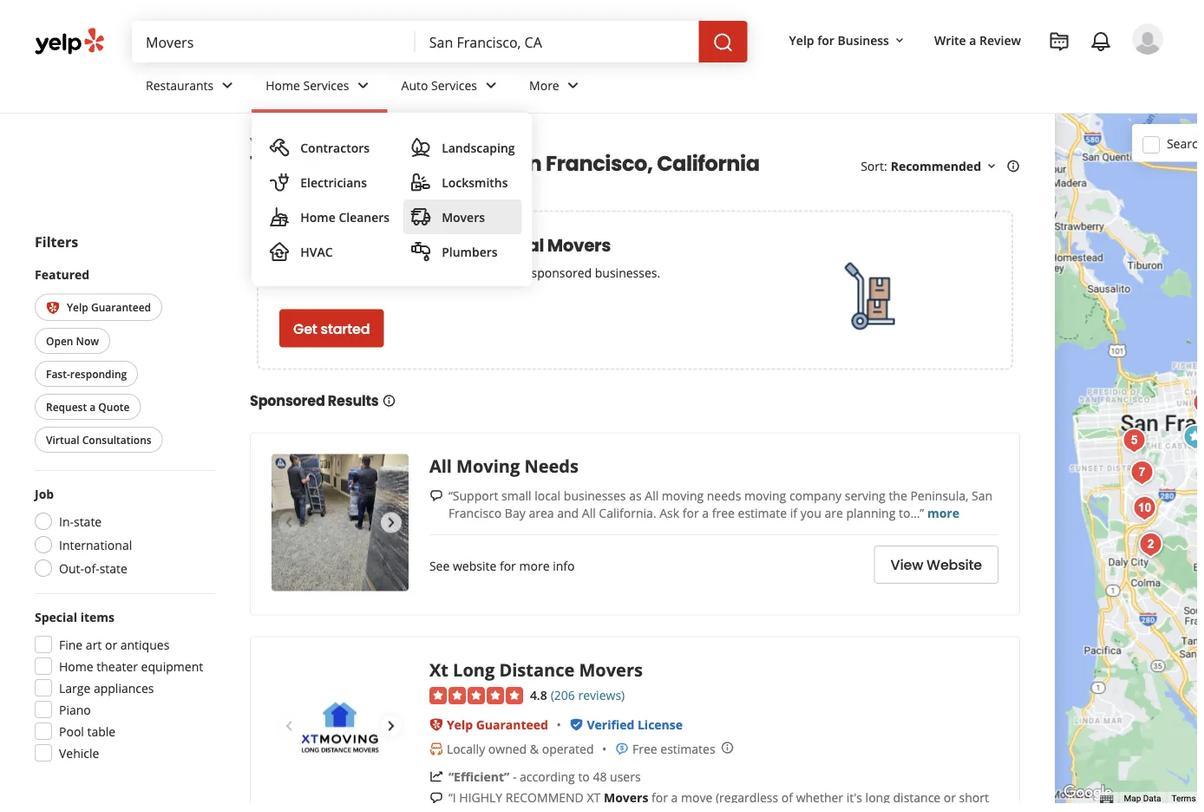 Task type: locate. For each thing, give the bounding box(es) containing it.
1 horizontal spatial yelp guaranteed button
[[447, 716, 548, 733]]

greg r. image
[[1133, 23, 1164, 55]]

for right ask
[[683, 505, 699, 521]]

free for estimates
[[633, 741, 658, 757]]

more down the peninsula,
[[928, 505, 960, 521]]

1 horizontal spatial for
[[683, 505, 699, 521]]

open now
[[46, 334, 99, 348]]

services for the '24 chevron down v2' image associated with home services
[[303, 77, 349, 93]]

yelp for business
[[789, 32, 890, 48]]

fine art or antiques
[[59, 637, 170, 653]]

1 horizontal spatial moving
[[745, 487, 787, 504]]

out-
[[59, 560, 84, 577]]

home services down find text field
[[266, 77, 349, 93]]

(206
[[551, 687, 575, 703]]

best
[[317, 149, 363, 178]]

0 horizontal spatial for
[[500, 558, 516, 574]]

0 vertical spatial all
[[430, 454, 452, 478]]

restaurants link
[[132, 62, 252, 113]]

1 vertical spatial for
[[683, 505, 699, 521]]

24 landscaping v2 image
[[411, 137, 431, 158]]

24 chevron down v2 image right 'more'
[[563, 75, 584, 96]]

1 vertical spatial all
[[645, 487, 659, 504]]

2 horizontal spatial for
[[818, 32, 835, 48]]

1 vertical spatial from
[[501, 265, 528, 281]]

license
[[638, 716, 683, 733]]

all right as
[[645, 487, 659, 504]]

0 horizontal spatial more
[[519, 558, 550, 574]]

san right the near
[[502, 149, 542, 178]]

24 chevron down v2 image for restaurants
[[217, 75, 238, 96]]

yelp right 16 yelp guaranteed v2 'image'
[[67, 300, 88, 314]]

state down "international"
[[100, 560, 127, 577]]

0 horizontal spatial moving
[[662, 487, 704, 504]]

home up hvac in the top of the page
[[300, 209, 336, 225]]

area
[[529, 505, 554, 521]]

16 speech v2 image
[[430, 791, 443, 805]]

for right the website
[[500, 558, 516, 574]]

map data
[[1124, 794, 1162, 804]]

2 horizontal spatial a
[[970, 32, 977, 48]]

a for write
[[970, 32, 977, 48]]

24 chevron down v2 image right auto services
[[481, 75, 502, 96]]

for inside "support small local businesses as all moving needs moving company serving the peninsula, san francisco bay area and all california. ask for a free estimate if you are planning to…"
[[683, 505, 699, 521]]

home services
[[266, 77, 349, 93], [300, 135, 376, 149]]

1 vertical spatial home services
[[300, 135, 376, 149]]

yelp for business button
[[782, 24, 914, 56]]

sponsored
[[532, 265, 592, 281]]

2 24 chevron down v2 image from the left
[[353, 75, 374, 96]]

local inside "support small local businesses as all moving needs moving company serving the peninsula, san francisco bay area and all california. ask for a free estimate if you are planning to…"
[[535, 487, 561, 504]]

moving up estimate
[[745, 487, 787, 504]]

guaranteed up owned
[[476, 716, 548, 733]]

more link
[[516, 62, 598, 113]]

all moving needs
[[430, 454, 579, 478]]

home up large
[[59, 658, 93, 675]]

local up sponsored
[[502, 233, 544, 257]]

items
[[80, 609, 115, 625]]

started
[[321, 319, 370, 338]]

1 vertical spatial free
[[633, 741, 658, 757]]

request a quote
[[46, 400, 130, 414]]

free for price
[[279, 233, 316, 257]]

reviews)
[[578, 687, 625, 703]]

write
[[935, 32, 967, 48]]

services up contractors link
[[303, 77, 349, 93]]

all down businesses
[[582, 505, 596, 521]]

0 vertical spatial home services
[[266, 77, 349, 93]]

none field near
[[429, 32, 685, 51]]

google image
[[1060, 782, 1117, 805]]

0 horizontal spatial from
[[457, 233, 499, 257]]

24 heating cooling v2 image
[[269, 241, 290, 262]]

0 horizontal spatial estimates
[[367, 233, 454, 257]]

about
[[319, 265, 352, 281]]

top 10 best movers near san francisco, california
[[250, 149, 760, 178]]

your
[[355, 265, 381, 281]]

san
[[502, 149, 542, 178], [972, 487, 993, 504]]

estimates down the license
[[661, 741, 716, 757]]

0 horizontal spatial a
[[90, 400, 96, 414]]

0 vertical spatial guaranteed
[[91, 300, 151, 314]]

info
[[553, 558, 575, 574]]

owned
[[488, 741, 527, 757]]

contractors link
[[262, 130, 397, 165]]

in-state
[[59, 513, 102, 530]]

locally
[[447, 741, 485, 757]]

locksmiths link
[[404, 165, 522, 200]]

san right the peninsula,
[[972, 487, 993, 504]]

menu
[[252, 113, 533, 286]]

sunny moving company image
[[1134, 528, 1169, 562], [1134, 528, 1169, 562]]

1 vertical spatial estimates
[[661, 741, 716, 757]]

info icon image
[[721, 741, 735, 755], [721, 741, 735, 755]]

0 vertical spatial and
[[427, 265, 449, 281]]

terms
[[1172, 794, 1196, 804]]

recommended button
[[891, 158, 999, 174]]

0 vertical spatial home services link
[[252, 62, 388, 113]]

auto services
[[401, 77, 477, 93]]

1 none field from the left
[[146, 32, 402, 51]]

quote
[[98, 400, 130, 414]]

2 vertical spatial all
[[582, 505, 596, 521]]

1 horizontal spatial none field
[[429, 32, 685, 51]]

a right write
[[970, 32, 977, 48]]

a for request
[[90, 400, 96, 414]]

1 vertical spatial and
[[557, 505, 579, 521]]

yelp guaranteed up now on the left top
[[67, 300, 151, 314]]

10
[[293, 149, 313, 178]]

of-
[[84, 560, 100, 577]]

yelp inside featured group
[[67, 300, 88, 314]]

16 info v2 image
[[1007, 159, 1021, 173]]

free
[[279, 233, 316, 257], [633, 741, 658, 757]]

previous image
[[279, 716, 299, 737]]

moving up ask
[[662, 487, 704, 504]]

1 horizontal spatial a
[[702, 505, 709, 521]]

0 vertical spatial estimates
[[367, 233, 454, 257]]

sort:
[[861, 158, 888, 174]]

moving
[[457, 454, 520, 478]]

1 horizontal spatial from
[[501, 265, 528, 281]]

businesses.
[[595, 265, 661, 281]]

from up help
[[457, 233, 499, 257]]

and inside "support small local businesses as all moving needs moving company serving the peninsula, san francisco bay area and all california. ask for a free estimate if you are planning to…"
[[557, 505, 579, 521]]

24 locksmith v2 image
[[411, 172, 431, 193]]

a left free
[[702, 505, 709, 521]]

movers link inside "menu"
[[404, 200, 522, 234]]

home inside "menu"
[[300, 209, 336, 225]]

moving
[[662, 487, 704, 504], [745, 487, 787, 504]]

0 vertical spatial slideshow element
[[272, 454, 409, 591]]

1 vertical spatial local
[[535, 487, 561, 504]]

restaurants
[[146, 77, 214, 93]]

vehicle
[[59, 745, 99, 762]]

home services link inside business categories element
[[252, 62, 388, 113]]

2 none field from the left
[[429, 32, 685, 51]]

free inside free price estimates from local movers tell us about your project and get help from sponsored businesses.
[[279, 233, 316, 257]]

home services link up electricians
[[300, 135, 376, 149]]

yelp guaranteed button up owned
[[447, 716, 548, 733]]

a inside request a quote button
[[90, 400, 96, 414]]

state up "international"
[[74, 513, 102, 530]]

xt long distance movers link
[[430, 658, 643, 682]]

needs
[[707, 487, 741, 504]]

0 horizontal spatial yelp guaranteed button
[[35, 294, 162, 321]]

0 vertical spatial yelp guaranteed
[[67, 300, 151, 314]]

24 plumbers v2 image
[[411, 241, 431, 262]]

movers up sponsored
[[547, 233, 611, 257]]

yelp up locally
[[447, 716, 473, 733]]

xt long distance movers image
[[272, 658, 409, 795]]

1 moving from the left
[[662, 487, 704, 504]]

fast-
[[46, 367, 70, 381]]

antiques
[[120, 637, 170, 653]]

0 vertical spatial a
[[970, 32, 977, 48]]

businesses
[[564, 487, 626, 504]]

piano
[[59, 702, 91, 718]]

xt
[[430, 658, 449, 682]]

1 vertical spatial slideshow element
[[272, 658, 409, 795]]

16 chevron down v2 image
[[985, 159, 999, 173]]

24 chevron down v2 image inside more link
[[563, 75, 584, 96]]

movers up plumbers link
[[442, 209, 485, 225]]

24 chevron down v2 image right restaurants
[[217, 75, 238, 96]]

yelp left "business"
[[789, 32, 815, 48]]

xt long distance movers
[[430, 658, 643, 682]]

verified license button
[[587, 716, 683, 733]]

1 24 chevron down v2 image from the left
[[217, 75, 238, 96]]

terms link
[[1172, 794, 1199, 804]]

group
[[30, 608, 215, 767]]

menu containing contractors
[[252, 113, 533, 286]]

and left get in the top left of the page
[[427, 265, 449, 281]]

1 horizontal spatial guaranteed
[[476, 716, 548, 733]]

0 vertical spatial free
[[279, 233, 316, 257]]

home services link up contractors link
[[252, 62, 388, 113]]

home services up electricians
[[300, 135, 376, 149]]

16 free estimates v2 image
[[615, 742, 629, 756]]

0 vertical spatial local
[[502, 233, 544, 257]]

from right help
[[501, 265, 528, 281]]

services for the '24 chevron down v2' image within auto services link
[[431, 77, 477, 93]]

featured
[[35, 267, 90, 283]]

24 chevron down v2 image for home services
[[353, 75, 374, 96]]

home cleaners
[[300, 209, 390, 225]]

2 vertical spatial for
[[500, 558, 516, 574]]

0 horizontal spatial free
[[279, 233, 316, 257]]

free right 16 free estimates v2 image
[[633, 741, 658, 757]]

as
[[629, 487, 642, 504]]

previous image
[[279, 512, 299, 533]]

1 horizontal spatial more
[[928, 505, 960, 521]]

if
[[790, 505, 798, 521]]

for left "business"
[[818, 32, 835, 48]]

0 vertical spatial san
[[502, 149, 542, 178]]

Find text field
[[146, 32, 402, 51]]

ontrack moving & storage image
[[1194, 365, 1199, 399]]

4 24 chevron down v2 image from the left
[[563, 75, 584, 96]]

0 vertical spatial for
[[818, 32, 835, 48]]

0 vertical spatial movers link
[[404, 135, 442, 149]]

24 chevron down v2 image
[[217, 75, 238, 96], [353, 75, 374, 96], [481, 75, 502, 96], [563, 75, 584, 96]]

1 horizontal spatial estimates
[[661, 741, 716, 757]]

guaranteed up now on the left top
[[91, 300, 151, 314]]

estimates up project at the left top of the page
[[367, 233, 454, 257]]

home down find text field
[[266, 77, 300, 93]]

0 horizontal spatial yelp guaranteed
[[67, 300, 151, 314]]

1 vertical spatial yelp guaranteed button
[[447, 716, 548, 733]]

movers link up 24 locksmith v2 image
[[404, 135, 442, 149]]

1 horizontal spatial san
[[972, 487, 993, 504]]

estimate
[[738, 505, 787, 521]]

movers up reviews)
[[579, 658, 643, 682]]

2 vertical spatial a
[[702, 505, 709, 521]]

24 chevron down v2 image inside auto services link
[[481, 75, 502, 96]]

3 24 chevron down v2 image from the left
[[481, 75, 502, 96]]

website
[[453, 558, 497, 574]]

more left info
[[519, 558, 550, 574]]

"support
[[449, 487, 498, 504]]

long
[[453, 658, 495, 682]]

0 horizontal spatial all
[[430, 454, 452, 478]]

1 vertical spatial movers link
[[404, 200, 522, 234]]

None field
[[146, 32, 402, 51], [429, 32, 685, 51]]

slideshow element
[[272, 454, 409, 591], [272, 658, 409, 795]]

yelp guaranteed up owned
[[447, 716, 548, 733]]

all moving needs link
[[430, 454, 579, 478]]

free up tell
[[279, 233, 316, 257]]

a left 'quote'
[[90, 400, 96, 414]]

1 vertical spatial guaranteed
[[476, 716, 548, 733]]

pool table
[[59, 723, 116, 740]]

1 horizontal spatial and
[[557, 505, 579, 521]]

a2b movers image
[[1188, 386, 1199, 421]]

theater
[[97, 658, 138, 675]]

0 horizontal spatial guaranteed
[[91, 300, 151, 314]]

services right the auto
[[431, 77, 477, 93]]

yelp guaranteed button up now on the left top
[[35, 294, 162, 321]]

movers
[[404, 135, 442, 149], [367, 149, 444, 178], [442, 209, 485, 225], [547, 233, 611, 257], [579, 658, 643, 682]]

website
[[927, 555, 982, 575]]

free price estimates from local movers tell us about your project and get help from sponsored businesses.
[[279, 233, 661, 281]]

1 vertical spatial more
[[519, 558, 550, 574]]

1 vertical spatial state
[[100, 560, 127, 577]]

1 vertical spatial san
[[972, 487, 993, 504]]

option group
[[30, 485, 215, 582]]

0 horizontal spatial and
[[427, 265, 449, 281]]

2 horizontal spatial all
[[645, 487, 659, 504]]

northstar moving company image
[[1196, 366, 1199, 401]]

electricians
[[300, 174, 367, 191]]

local up area
[[535, 487, 561, 504]]

all up 16 speech v2 icon
[[430, 454, 452, 478]]

estimates
[[367, 233, 454, 257], [661, 741, 716, 757]]

projects image
[[1049, 31, 1070, 52]]

0 horizontal spatial none field
[[146, 32, 402, 51]]

the
[[889, 487, 908, 504]]

and right area
[[557, 505, 579, 521]]

16 locally owned v2 image
[[430, 742, 443, 756]]

home inside group
[[59, 658, 93, 675]]

None search field
[[132, 21, 751, 62]]

movers inside free price estimates from local movers tell us about your project and get help from sponsored businesses.
[[547, 233, 611, 257]]

movers link up plumbers
[[404, 200, 522, 234]]

0 vertical spatial from
[[457, 233, 499, 257]]

continue moving company image
[[1128, 491, 1163, 526]]

24 chevron down v2 image left the auto
[[353, 75, 374, 96]]

1 horizontal spatial free
[[633, 741, 658, 757]]

services up electricians
[[334, 135, 376, 149]]

16 chevron right v2 image
[[279, 135, 293, 149]]

iconyelpguaranteedbadgesmall image
[[430, 718, 443, 732], [430, 718, 443, 732]]

4.8 link
[[530, 685, 547, 704]]

all
[[430, 454, 452, 478], [645, 487, 659, 504], [582, 505, 596, 521]]

"efficient"
[[449, 768, 510, 785]]

16 verified v2 image
[[570, 718, 584, 732]]

1 movers link from the top
[[404, 135, 442, 149]]

table
[[87, 723, 116, 740]]

24 chevron down v2 image inside restaurants link
[[217, 75, 238, 96]]

2 movers link from the top
[[404, 200, 522, 234]]

get started
[[293, 319, 370, 338]]

company
[[790, 487, 842, 504]]

1 horizontal spatial yelp guaranteed
[[447, 716, 548, 733]]

a inside write a review link
[[970, 32, 977, 48]]

"efficient" - according to 48 users
[[449, 768, 641, 785]]

1 vertical spatial a
[[90, 400, 96, 414]]



Task type: describe. For each thing, give the bounding box(es) containing it.
24 chevron down v2 image for auto services
[[481, 75, 502, 96]]

featured group
[[31, 266, 215, 457]]

plumbers
[[442, 243, 498, 260]]

1 vertical spatial yelp guaranteed
[[447, 716, 548, 733]]

unstoppable moving image
[[1125, 456, 1160, 490]]

guaranteed inside yelp guaranteed button
[[91, 300, 151, 314]]

48
[[593, 768, 607, 785]]

16 info v2 image
[[382, 394, 396, 408]]

1 horizontal spatial all
[[582, 505, 596, 521]]

movers up 24 locksmith v2 image
[[404, 135, 442, 149]]

terms 
[[1172, 794, 1199, 804]]

locally owned & operated
[[447, 741, 594, 757]]

option group containing job
[[30, 485, 215, 582]]

home cleaners link
[[262, 200, 397, 234]]

search image
[[713, 32, 734, 53]]

filters
[[35, 232, 78, 251]]

see
[[430, 558, 450, 574]]

yelp guaranteed inside button
[[67, 300, 151, 314]]

16 speech v2 image
[[430, 489, 443, 503]]

jay's small moves image
[[1117, 424, 1152, 458]]

consultations
[[82, 433, 152, 447]]

hvac
[[300, 243, 333, 260]]

view
[[891, 555, 924, 575]]

operated
[[542, 741, 594, 757]]

us
[[302, 265, 316, 281]]

2 moving from the left
[[745, 487, 787, 504]]

16 yelp guaranteed v2 image
[[46, 301, 60, 315]]

help
[[473, 265, 498, 281]]

yelp left 16 chevron right v2 icon
[[250, 135, 272, 149]]

estimates inside free price estimates from local movers tell us about your project and get help from sponsored businesses.
[[367, 233, 454, 257]]

2 slideshow element from the top
[[272, 658, 409, 795]]

kora moving image
[[1178, 420, 1199, 455]]

hvac link
[[262, 234, 397, 269]]

price
[[320, 233, 364, 257]]

yelp inside the user actions element
[[789, 32, 815, 48]]

none field find
[[146, 32, 402, 51]]

notifications image
[[1091, 31, 1112, 52]]

movers up 24 moving v2 'image'
[[367, 149, 444, 178]]

results
[[328, 391, 379, 411]]

more
[[529, 77, 560, 93]]

near
[[448, 149, 498, 178]]

-
[[513, 768, 517, 785]]

users
[[610, 768, 641, 785]]

locksmiths
[[442, 174, 508, 191]]

24 contractor v2 image
[[269, 137, 290, 158]]

verified license
[[587, 716, 683, 733]]

business categories element
[[132, 62, 1164, 286]]

pool
[[59, 723, 84, 740]]

equipment
[[141, 658, 203, 675]]

job
[[35, 486, 54, 502]]

free price estimates from local movers image
[[826, 253, 913, 340]]

group containing special items
[[30, 608, 215, 767]]

16 chevron down v2 image
[[893, 34, 907, 47]]

movers inside "link"
[[442, 209, 485, 225]]

virtual consultations
[[46, 433, 152, 447]]

0 vertical spatial yelp guaranteed button
[[35, 294, 162, 321]]

write a review link
[[928, 24, 1028, 56]]

24 chevron down v2 image for more
[[563, 75, 584, 96]]

for inside button
[[818, 32, 835, 48]]

a inside "support small local businesses as all moving needs moving company serving the peninsula, san francisco bay area and all california. ask for a free estimate if you are planning to…"
[[702, 505, 709, 521]]

special
[[35, 609, 77, 625]]

24 electrician v2 image
[[269, 172, 290, 193]]

needs
[[525, 454, 579, 478]]

project
[[384, 265, 424, 281]]

and inside free price estimates from local movers tell us about your project and get help from sponsored businesses.
[[427, 265, 449, 281]]

menu inside business categories element
[[252, 113, 533, 286]]

0 vertical spatial more
[[928, 505, 960, 521]]

movers link for yelp link
[[404, 135, 442, 149]]

business
[[838, 32, 890, 48]]

request a quote button
[[35, 394, 141, 420]]

get started button
[[279, 309, 384, 348]]

write a review
[[935, 32, 1022, 48]]

special items
[[35, 609, 115, 625]]

home services inside business categories element
[[266, 77, 349, 93]]

home inside "link"
[[266, 77, 300, 93]]

see website for more info
[[430, 558, 575, 574]]

fast-responding button
[[35, 361, 138, 387]]

24 home cleaning v2 image
[[269, 207, 290, 227]]

all moving needs image
[[272, 454, 409, 591]]

0 vertical spatial state
[[74, 513, 102, 530]]

map region
[[844, 69, 1199, 805]]

keyboard shortcuts image
[[1100, 795, 1114, 804]]

auto services link
[[388, 62, 516, 113]]

fast-responding
[[46, 367, 127, 381]]

virtual
[[46, 433, 80, 447]]

to…"
[[899, 505, 925, 521]]

planning
[[847, 505, 896, 521]]

review
[[980, 32, 1022, 48]]

auto
[[401, 77, 428, 93]]

california
[[657, 149, 760, 178]]

map
[[1124, 794, 1142, 804]]

landscaping link
[[404, 130, 522, 165]]

fine
[[59, 637, 83, 653]]

view website
[[891, 555, 982, 575]]

get
[[293, 319, 317, 338]]

1 vertical spatial home services link
[[300, 135, 376, 149]]

free estimates
[[633, 741, 716, 757]]

4.8 star rating image
[[430, 687, 523, 705]]

san inside "support small local businesses as all moving needs moving company serving the peninsula, san francisco bay area and all california. ask for a free estimate if you are planning to…"
[[972, 487, 993, 504]]

landscaping
[[442, 139, 515, 156]]

bay
[[505, 505, 526, 521]]

local inside free price estimates from local movers tell us about your project and get help from sponsored businesses.
[[502, 233, 544, 257]]

home right 16 chevron right v2 icon
[[300, 135, 331, 149]]

movers link for landscaping link
[[404, 200, 522, 234]]

or
[[105, 637, 117, 653]]

francisco
[[449, 505, 502, 521]]

large
[[59, 680, 91, 696]]

0 horizontal spatial san
[[502, 149, 542, 178]]

Near text field
[[429, 32, 685, 51]]

&
[[530, 741, 539, 757]]

16 trending v2 image
[[430, 770, 443, 784]]

next image
[[381, 716, 402, 737]]

24 moving v2 image
[[411, 207, 431, 227]]

get
[[452, 265, 470, 281]]

art
[[86, 637, 102, 653]]

next image
[[381, 512, 402, 533]]

virtual consultations button
[[35, 427, 163, 453]]

user actions element
[[776, 22, 1188, 128]]

1 slideshow element from the top
[[272, 454, 409, 591]]

ask
[[660, 505, 680, 521]]

more link
[[928, 505, 960, 521]]

to
[[578, 768, 590, 785]]

in-
[[59, 513, 74, 530]]



Task type: vqa. For each thing, say whether or not it's contained in the screenshot.
TERRY T. image
no



